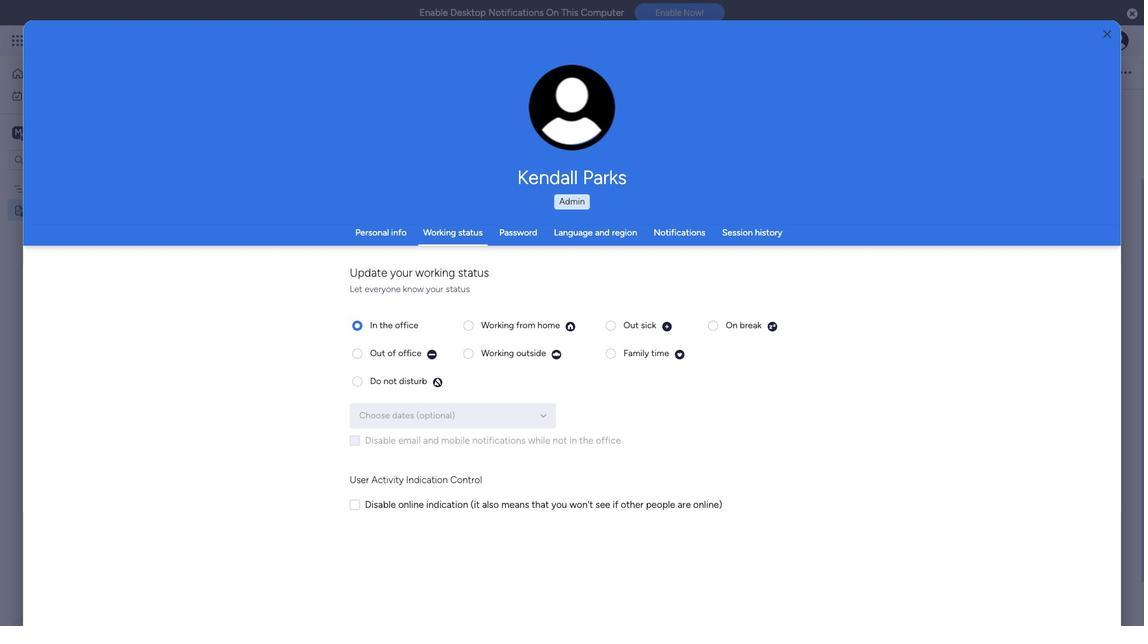 Task type: vqa. For each thing, say whether or not it's contained in the screenshot.
"workspace" image inside the Workspace selection element
no



Task type: locate. For each thing, give the bounding box(es) containing it.
and left region
[[595, 227, 610, 238]]

finish up disable email and mobile notifications while not in the office
[[481, 416, 506, 428]]

plan
[[72, 183, 89, 194]]

enable left now!
[[656, 8, 682, 18]]

1 vertical spatial office
[[398, 348, 422, 359]]

kendall parks
[[517, 166, 627, 189]]

0 horizontal spatial on
[[546, 7, 559, 18]]

enable inside button
[[656, 8, 682, 18]]

workspace image
[[12, 126, 25, 139]]

2 finish from the top
[[481, 305, 506, 317]]

out left the 'sick'
[[624, 320, 639, 331]]

personal info link
[[355, 227, 407, 238]]

password
[[499, 227, 538, 238]]

finish for finish report
[[481, 416, 506, 428]]

mobile
[[441, 435, 470, 446]]

status
[[458, 227, 483, 238], [458, 266, 489, 280], [446, 284, 470, 295]]

1 vertical spatial finish
[[481, 305, 506, 317]]

0 horizontal spatial not
[[384, 376, 397, 387]]

deck
[[536, 395, 558, 407]]

close image
[[1104, 30, 1111, 39]]

profile
[[576, 115, 599, 124]]

not right do
[[384, 376, 397, 387]]

notifications right region
[[654, 227, 706, 238]]

on left break
[[726, 320, 738, 331]]

enable left desktop
[[419, 7, 448, 18]]

preview image
[[767, 321, 778, 332], [427, 349, 438, 360], [551, 349, 562, 360]]

if
[[613, 499, 619, 511]]

0 horizontal spatial notifications
[[488, 7, 544, 18]]

preview image right 'time'
[[674, 349, 685, 360]]

finish down today on the left
[[481, 240, 506, 252]]

upcoming
[[465, 346, 524, 361]]

1 horizontal spatial preview image
[[551, 349, 562, 360]]

everyone
[[365, 284, 401, 295]]

1 vertical spatial status
[[458, 266, 489, 280]]

disable
[[365, 435, 396, 446], [365, 499, 396, 511]]

your down working
[[426, 284, 444, 295]]

0 horizontal spatial and
[[423, 435, 439, 446]]

do not disturb
[[370, 376, 427, 387]]

working for working outside
[[481, 348, 514, 359]]

1 horizontal spatial enable
[[656, 8, 682, 18]]

0 vertical spatial finish
[[481, 240, 506, 252]]

while
[[528, 435, 551, 446]]

option
[[0, 177, 162, 180]]

2 vertical spatial finish
[[481, 416, 506, 428]]

list box
[[0, 175, 162, 393]]

these
[[508, 240, 533, 252]]

dapulse close image
[[1127, 8, 1138, 20]]

office up out of office at the left
[[395, 320, 419, 331]]

notifications
[[488, 7, 544, 18], [654, 227, 706, 238]]

1 vertical spatial out
[[370, 348, 385, 359]]

out
[[624, 320, 639, 331], [370, 348, 385, 359]]

1 vertical spatial working
[[481, 320, 514, 331]]

on left this
[[546, 7, 559, 18]]

office right in
[[596, 435, 621, 446]]

change profile picture button
[[529, 65, 616, 151]]

1 horizontal spatial out
[[624, 320, 639, 331]]

update
[[350, 266, 387, 280]]

0 horizontal spatial preview image
[[427, 349, 438, 360]]

not left in
[[553, 435, 567, 446]]

preview image right disturb
[[432, 377, 443, 388]]

1 vertical spatial disable
[[365, 499, 396, 511]]

2 disable from the top
[[365, 499, 396, 511]]

preview image right the outside
[[551, 349, 562, 360]]

1 horizontal spatial and
[[595, 227, 610, 238]]

1 disable from the top
[[365, 435, 396, 446]]

0 horizontal spatial out
[[370, 348, 385, 359]]

2 horizontal spatial preview image
[[767, 321, 778, 332]]

preview image for on break
[[767, 321, 778, 332]]

create
[[481, 395, 510, 407]]

let
[[350, 284, 362, 295]]

user activity indication control
[[350, 475, 482, 486]]

disable down the choose
[[365, 435, 396, 446]]

the
[[538, 281, 557, 296], [380, 320, 393, 331], [580, 435, 594, 446]]

2 vertical spatial the
[[580, 435, 594, 446]]

📂
[[448, 216, 462, 231]]

1 vertical spatial not
[[553, 435, 567, 446]]

preview image for out sick
[[662, 321, 672, 332]]

1 vertical spatial notifications
[[654, 227, 706, 238]]

disable down the activity
[[365, 499, 396, 511]]

preview image right 'home'
[[565, 321, 576, 332]]

marketing
[[30, 183, 70, 194]]

0 vertical spatial working
[[423, 227, 456, 238]]

📋 upcoming tasks
[[448, 346, 557, 361]]

and right email
[[423, 435, 439, 446]]

0 horizontal spatial the
[[380, 320, 393, 331]]

1 vertical spatial and
[[423, 435, 439, 446]]

private board image
[[13, 204, 25, 216]]

1 horizontal spatial notifications
[[654, 227, 706, 238]]

preview image
[[565, 321, 576, 332], [662, 321, 672, 332], [674, 349, 685, 360], [432, 377, 443, 388]]

list box containing marketing plan
[[0, 175, 162, 393]]

1 horizontal spatial on
[[726, 320, 738, 331]]

personal
[[355, 227, 389, 238]]

not
[[384, 376, 397, 387], [553, 435, 567, 446]]

of
[[388, 348, 396, 359]]

out for out of office
[[370, 348, 385, 359]]

finish for finish presentations
[[481, 305, 506, 317]]

history
[[755, 227, 783, 238]]

kendall parks button
[[397, 166, 747, 189]]

preview image right the 'sick'
[[662, 321, 672, 332]]

disable for disable email and mobile notifications while not in the office
[[365, 435, 396, 446]]

1 finish from the top
[[481, 240, 506, 252]]

on
[[546, 7, 559, 18], [726, 320, 738, 331]]

preview image right break
[[767, 321, 778, 332]]

slide
[[513, 395, 533, 407]]

0 vertical spatial the
[[538, 281, 557, 296]]

working up working
[[423, 227, 456, 238]]

working left the outside
[[481, 348, 514, 359]]

today
[[465, 216, 500, 231]]

working
[[423, 227, 456, 238], [481, 320, 514, 331], [481, 348, 514, 359]]

0 vertical spatial out
[[624, 320, 639, 331]]

notes
[[536, 240, 562, 252]]

priorities
[[465, 281, 516, 296]]

1 horizontal spatial not
[[553, 435, 567, 446]]

office right of
[[398, 348, 422, 359]]

m
[[15, 127, 22, 138]]

1 horizontal spatial the
[[538, 281, 557, 296]]

that
[[532, 499, 549, 511]]

in the office
[[370, 320, 419, 331]]

2 vertical spatial working
[[481, 348, 514, 359]]

my work button
[[8, 85, 137, 106]]

disable online indication (it also means that you won't see if other people are online)
[[365, 499, 722, 511]]

select product image
[[11, 34, 24, 47]]

0 vertical spatial on
[[546, 7, 559, 18]]

working up upcoming at the bottom left
[[481, 320, 514, 331]]

preview image for do not disturb
[[432, 377, 443, 388]]

in
[[370, 320, 378, 331]]

kendall parks image
[[1109, 31, 1129, 51]]

0 horizontal spatial your
[[390, 266, 413, 280]]

0 vertical spatial office
[[395, 320, 419, 331]]

finish down priorities
[[481, 305, 506, 317]]

now!
[[684, 8, 704, 18]]

in
[[570, 435, 577, 446]]

see
[[596, 499, 611, 511]]

are
[[678, 499, 691, 511]]

v2 ellipsis image
[[1120, 64, 1132, 81]]

notifications right desktop
[[488, 7, 544, 18]]

3 finish from the top
[[481, 416, 506, 428]]

session history
[[722, 227, 783, 238]]

choose
[[359, 410, 390, 421]]

finish presentations
[[481, 305, 571, 317]]

session history link
[[722, 227, 783, 238]]

change profile picture
[[546, 115, 599, 135]]

preview image left 📋
[[427, 349, 438, 360]]

notifications
[[472, 435, 526, 446]]

my
[[28, 90, 40, 101]]

0 vertical spatial disable
[[365, 435, 396, 446]]

your up the know
[[390, 266, 413, 280]]

user
[[350, 475, 369, 486]]

1 vertical spatial your
[[426, 284, 444, 295]]

enable
[[419, 7, 448, 18], [656, 8, 682, 18]]

enable now!
[[656, 8, 704, 18]]

0 horizontal spatial enable
[[419, 7, 448, 18]]

out left of
[[370, 348, 385, 359]]

finish for finish these notes
[[481, 240, 506, 252]]

sick
[[641, 320, 656, 331]]



Task type: describe. For each thing, give the bounding box(es) containing it.
tasks
[[528, 346, 557, 361]]

from
[[516, 320, 535, 331]]

workspace selection element
[[12, 125, 106, 141]]

preview image for working outside
[[551, 349, 562, 360]]

update your working status let everyone know your status
[[350, 266, 489, 295]]

also
[[482, 499, 499, 511]]

finish these notes
[[481, 240, 562, 252]]

working for working from home
[[481, 320, 514, 331]]

marketing plan
[[30, 183, 89, 194]]

notes
[[30, 205, 54, 216]]

email
[[398, 435, 421, 446]]

enable desktop notifications on this computer
[[419, 7, 624, 18]]

lottie animation image
[[0, 498, 162, 627]]

activity
[[372, 475, 404, 486]]

2 vertical spatial status
[[446, 284, 470, 295]]

style
[[540, 67, 561, 78]]

desktop
[[451, 7, 486, 18]]

home
[[29, 68, 54, 79]]

indication
[[426, 499, 468, 511]]

report
[[508, 416, 536, 428]]

won't
[[570, 499, 593, 511]]

2 horizontal spatial the
[[580, 435, 594, 446]]

working outside
[[481, 348, 546, 359]]

out for out sick
[[624, 320, 639, 331]]

📂 today
[[448, 216, 503, 231]]

work
[[42, 90, 62, 101]]

main
[[29, 126, 52, 138]]

enable for enable now!
[[656, 8, 682, 18]]

online)
[[693, 499, 722, 511]]

notifications link
[[654, 227, 706, 238]]

✨
[[448, 281, 462, 296]]

create slide deck
[[481, 395, 558, 407]]

my work
[[28, 90, 62, 101]]

out of office
[[370, 348, 422, 359]]

parks
[[583, 166, 627, 189]]

working status
[[423, 227, 483, 238]]

0 vertical spatial notifications
[[488, 7, 544, 18]]

disturb
[[399, 376, 427, 387]]

time
[[651, 348, 669, 359]]

0 vertical spatial not
[[384, 376, 397, 387]]

language and region
[[554, 227, 637, 238]]

workspace
[[54, 126, 104, 138]]

other
[[621, 499, 644, 511]]

session
[[722, 227, 753, 238]]

0 vertical spatial and
[[595, 227, 610, 238]]

password link
[[499, 227, 538, 238]]

1 horizontal spatial your
[[426, 284, 444, 295]]

info
[[391, 227, 407, 238]]

enable for enable desktop notifications on this computer
[[419, 7, 448, 18]]

home button
[[8, 64, 137, 84]]

picture
[[560, 126, 585, 135]]

✨ priorities for the week
[[448, 281, 591, 296]]

know
[[403, 284, 424, 295]]

admin
[[559, 196, 585, 207]]

working
[[415, 266, 455, 280]]

people
[[646, 499, 675, 511]]

1 vertical spatial on
[[726, 320, 738, 331]]

Search in workspace field
[[27, 153, 106, 167]]

0 vertical spatial your
[[390, 266, 413, 280]]

1 vertical spatial the
[[380, 320, 393, 331]]

preview image for family time
[[674, 349, 685, 360]]

main workspace
[[29, 126, 104, 138]]

means
[[502, 499, 529, 511]]

language and region link
[[554, 227, 637, 238]]

week
[[560, 281, 591, 296]]

change
[[546, 115, 574, 124]]

preview image for working from home
[[565, 321, 576, 332]]

working for working status
[[423, 227, 456, 238]]

choose dates (optional)
[[359, 410, 455, 421]]

preview image for out of office
[[427, 349, 438, 360]]

you
[[552, 499, 567, 511]]

this
[[561, 7, 579, 18]]

control
[[450, 475, 482, 486]]

out sick
[[624, 320, 656, 331]]

language
[[554, 227, 593, 238]]

📋
[[448, 346, 462, 361]]

family
[[624, 348, 649, 359]]

(it
[[471, 499, 480, 511]]

disable email and mobile notifications while not in the office
[[365, 435, 621, 446]]

indication
[[406, 475, 448, 486]]

outside
[[516, 348, 546, 359]]

2 vertical spatial office
[[596, 435, 621, 446]]

home
[[538, 320, 560, 331]]

disable for disable online indication (it also means that you won't see if other people are online)
[[365, 499, 396, 511]]

family time
[[624, 348, 669, 359]]

lottie animation element
[[0, 498, 162, 627]]

region
[[612, 227, 637, 238]]

kendall
[[517, 166, 578, 189]]

office for in the office
[[395, 320, 419, 331]]

enable now! button
[[635, 3, 725, 22]]

office for out of office
[[398, 348, 422, 359]]

0 vertical spatial status
[[458, 227, 483, 238]]

(optional)
[[417, 410, 455, 421]]

computer
[[581, 7, 624, 18]]

mention image
[[579, 66, 591, 78]]

online
[[398, 499, 424, 511]]

dates
[[392, 410, 414, 421]]



